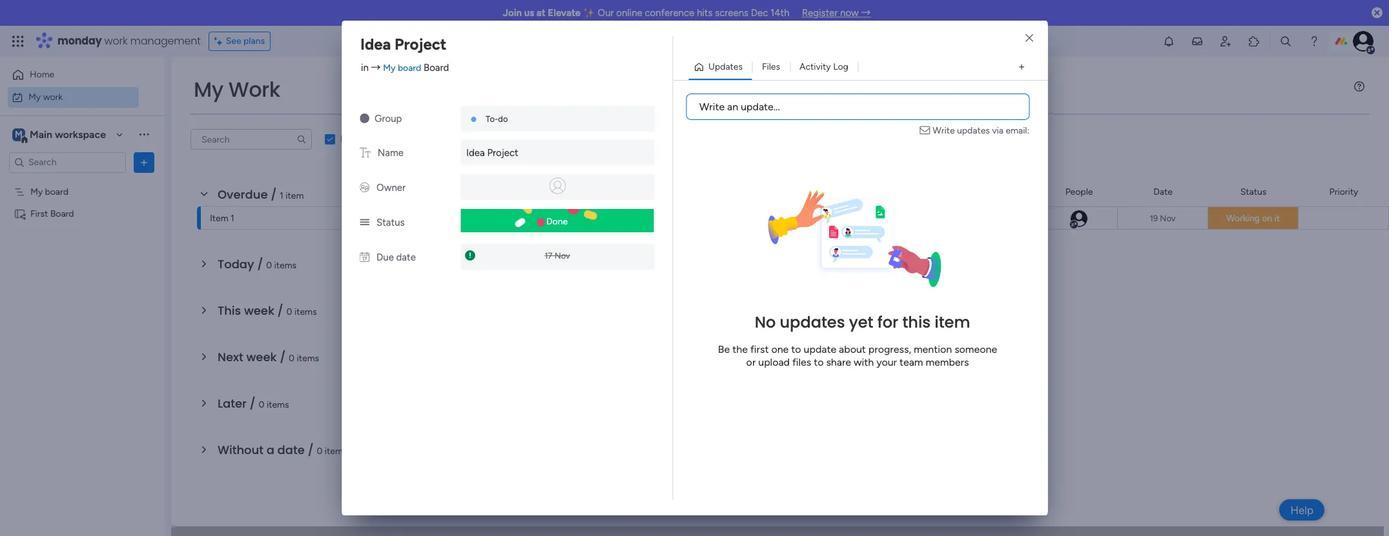 Task type: describe. For each thing, give the bounding box(es) containing it.
help button
[[1279, 500, 1325, 521]]

members
[[926, 356, 969, 368]]

it
[[1275, 213, 1280, 224]]

log
[[833, 61, 848, 72]]

name
[[378, 147, 404, 159]]

overdue
[[218, 187, 268, 203]]

board inside no updates yet for this item dialog
[[424, 62, 449, 73]]

no updates yet for this item dialog
[[0, 0, 1389, 537]]

your
[[876, 356, 897, 368]]

be the first one to update about progress, mention someone or upload files to share with your team members
[[718, 343, 997, 368]]

0 horizontal spatial first board
[[30, 208, 74, 219]]

my work button
[[8, 87, 139, 108]]

later / 0 items
[[218, 396, 289, 412]]

17 nov
[[544, 251, 570, 261]]

item 1
[[210, 213, 234, 224]]

due
[[377, 252, 394, 263]]

list box containing my board
[[0, 178, 165, 399]]

items inside without a date / 0 items
[[325, 446, 347, 457]]

my board link
[[383, 62, 421, 73]]

write an update...
[[699, 101, 780, 113]]

Search in workspace field
[[27, 155, 108, 170]]

home
[[30, 69, 54, 80]]

be
[[718, 343, 730, 356]]

shareable board image
[[14, 208, 26, 220]]

done
[[546, 216, 568, 227]]

about
[[839, 343, 866, 356]]

envelope o image
[[920, 124, 933, 138]]

board inside list box
[[45, 186, 68, 197]]

updates for no
[[780, 312, 845, 333]]

m
[[15, 129, 23, 140]]

board inside list box
[[50, 208, 74, 219]]

screens
[[715, 7, 749, 19]]

write for write updates via email:
[[933, 125, 955, 136]]

no
[[755, 312, 776, 333]]

workspace
[[55, 128, 106, 140]]

via
[[992, 125, 1004, 136]]

mention
[[914, 343, 952, 356]]

0 horizontal spatial date
[[277, 442, 305, 459]]

elevate
[[548, 7, 581, 19]]

1 vertical spatial project
[[487, 147, 518, 159]]

1 horizontal spatial first board
[[798, 214, 842, 225]]

0 vertical spatial idea
[[360, 35, 391, 54]]

my work
[[28, 91, 63, 102]]

email:
[[1006, 125, 1029, 136]]

my for my board
[[30, 186, 43, 197]]

monday work management
[[57, 34, 201, 48]]

overdue / 1 item
[[218, 187, 304, 203]]

help
[[1290, 504, 1314, 517]]

customize
[[433, 134, 476, 145]]

us
[[524, 7, 534, 19]]

this week / 0 items
[[218, 303, 317, 319]]

next week / 0 items
[[218, 349, 319, 366]]

working
[[1226, 213, 1260, 224]]

0 inside 'today / 0 items'
[[266, 260, 272, 271]]

item inside overdue / 1 item
[[286, 191, 304, 201]]

activity
[[800, 61, 831, 72]]

people
[[1065, 186, 1093, 197]]

first
[[750, 343, 769, 356]]

someone
[[955, 343, 997, 356]]

register now → link
[[802, 7, 871, 19]]

item inside no updates yet for this item dialog
[[935, 312, 970, 333]]

v2 status image
[[360, 217, 369, 229]]

0 horizontal spatial 1
[[231, 213, 234, 224]]

later
[[218, 396, 247, 412]]

register now →
[[802, 7, 871, 19]]

item
[[210, 213, 228, 224]]

/ right 'later'
[[250, 396, 256, 412]]

home button
[[8, 65, 139, 85]]

today
[[218, 256, 254, 273]]

files
[[762, 61, 780, 72]]

v2 sun image
[[360, 113, 369, 125]]

0 vertical spatial to
[[791, 343, 801, 356]]

0 inside 'later / 0 items'
[[259, 400, 264, 411]]

my board
[[30, 186, 68, 197]]

/ up next week / 0 items
[[277, 303, 283, 319]]

update...
[[741, 101, 780, 113]]

see plans button
[[208, 32, 271, 51]]

items inside 'today / 0 items'
[[274, 260, 297, 271]]

files button
[[752, 57, 790, 77]]

0 inside this week / 0 items
[[286, 307, 292, 318]]

/ right today
[[257, 256, 263, 273]]

nov for 19 nov
[[1160, 213, 1176, 223]]

this
[[218, 303, 241, 319]]

in → my board board
[[361, 62, 449, 73]]

week for this
[[244, 303, 274, 319]]

this
[[902, 312, 931, 333]]

or
[[746, 356, 756, 368]]

write updates via email:
[[933, 125, 1029, 136]]

due date
[[377, 252, 416, 263]]

17
[[544, 251, 552, 261]]

my work
[[194, 75, 280, 104]]

upload
[[758, 356, 790, 368]]

plans
[[243, 36, 265, 46]]

1 vertical spatial to
[[814, 356, 824, 368]]

1 vertical spatial idea
[[466, 147, 485, 159]]

1 horizontal spatial idea project
[[466, 147, 518, 159]]

updates button
[[688, 57, 752, 77]]

items inside this week / 0 items
[[294, 307, 317, 318]]

working on it
[[1226, 213, 1280, 224]]

hide
[[340, 134, 359, 145]]

invite members image
[[1219, 35, 1232, 48]]

conference
[[645, 7, 694, 19]]



Task type: locate. For each thing, give the bounding box(es) containing it.
v2 overdue deadline image
[[465, 250, 475, 262]]

idea project up in → my board board at left top
[[360, 35, 447, 54]]

see
[[226, 36, 241, 46]]

project up in → my board board at left top
[[395, 35, 447, 54]]

now
[[840, 7, 859, 19]]

0 vertical spatial status
[[1240, 186, 1267, 197]]

0 vertical spatial item
[[286, 191, 304, 201]]

see plans
[[226, 36, 265, 46]]

1 horizontal spatial 1
[[280, 191, 283, 201]]

idea project
[[360, 35, 447, 54], [466, 147, 518, 159]]

activity log
[[800, 61, 848, 72]]

date inside dialog
[[396, 252, 416, 263]]

0 horizontal spatial first
[[30, 208, 48, 219]]

1 vertical spatial 1
[[231, 213, 234, 224]]

0 vertical spatial write
[[699, 101, 725, 113]]

my down search in workspace field
[[30, 186, 43, 197]]

items inside next week / 0 items
[[297, 353, 319, 364]]

0 horizontal spatial idea project
[[360, 35, 447, 54]]

updates for write
[[957, 125, 990, 136]]

my right in
[[383, 62, 396, 73]]

Filter dashboard by text search field
[[191, 129, 312, 150]]

at
[[536, 7, 546, 19]]

close image
[[1025, 34, 1033, 43]]

0 horizontal spatial status
[[377, 217, 405, 229]]

priority
[[1329, 186, 1358, 197]]

None search field
[[191, 129, 312, 150]]

next
[[218, 349, 243, 366]]

on
[[1262, 213, 1272, 224]]

do
[[498, 114, 508, 124]]

0 inside next week / 0 items
[[289, 353, 295, 364]]

0 down this week / 0 items
[[289, 353, 295, 364]]

1 inside overdue / 1 item
[[280, 191, 283, 201]]

1 horizontal spatial write
[[933, 125, 955, 136]]

the
[[733, 343, 748, 356]]

1 horizontal spatial work
[[104, 34, 128, 48]]

write inside button
[[699, 101, 725, 113]]

apps image
[[1248, 35, 1261, 48]]

add view image
[[1019, 62, 1024, 72]]

select product image
[[12, 35, 25, 48]]

work right monday
[[104, 34, 128, 48]]

0 horizontal spatial →
[[371, 62, 381, 73]]

to-
[[486, 114, 498, 124]]

my inside "my work" button
[[28, 91, 41, 102]]

my inside in → my board board
[[383, 62, 396, 73]]

item up mention at bottom
[[935, 312, 970, 333]]

list box
[[0, 178, 165, 399]]

1 vertical spatial status
[[377, 217, 405, 229]]

1 vertical spatial idea project
[[466, 147, 518, 159]]

my inside list box
[[30, 186, 43, 197]]

status right v2 status icon
[[377, 217, 405, 229]]

1 vertical spatial write
[[933, 125, 955, 136]]

write for write an update...
[[699, 101, 725, 113]]

work down home
[[43, 91, 63, 102]]

first board link
[[796, 207, 916, 231]]

0 up next week / 0 items
[[286, 307, 292, 318]]

1 horizontal spatial board
[[398, 62, 421, 73]]

0 horizontal spatial idea
[[360, 35, 391, 54]]

0 vertical spatial 1
[[280, 191, 283, 201]]

/ right the a
[[308, 442, 314, 459]]

my for my work
[[28, 91, 41, 102]]

join
[[503, 7, 522, 19]]

board
[[398, 62, 421, 73], [45, 186, 68, 197]]

board right in
[[398, 62, 421, 73]]

my for my work
[[194, 75, 223, 104]]

nov right the 17
[[555, 251, 570, 261]]

items inside 'later / 0 items'
[[267, 400, 289, 411]]

dec
[[751, 7, 768, 19]]

0 vertical spatial →
[[861, 7, 871, 19]]

0 horizontal spatial item
[[286, 191, 304, 201]]

0 inside without a date / 0 items
[[317, 446, 322, 457]]

work
[[228, 75, 280, 104]]

0 vertical spatial work
[[104, 34, 128, 48]]

1 vertical spatial week
[[246, 349, 277, 366]]

main workspace
[[30, 128, 106, 140]]

work for my
[[43, 91, 63, 102]]

0 vertical spatial week
[[244, 303, 274, 319]]

one
[[771, 343, 789, 356]]

0
[[266, 260, 272, 271], [286, 307, 292, 318], [289, 353, 295, 364], [259, 400, 264, 411], [317, 446, 322, 457]]

nov right 19
[[1160, 213, 1176, 223]]

help image
[[1308, 35, 1321, 48]]

0 right the a
[[317, 446, 322, 457]]

without a date / 0 items
[[218, 442, 347, 459]]

workspace selection element
[[12, 127, 108, 144]]

today / 0 items
[[218, 256, 297, 273]]

board inside in → my board board
[[398, 62, 421, 73]]

1 vertical spatial nov
[[555, 251, 570, 261]]

hits
[[697, 7, 713, 19]]

to up files
[[791, 343, 801, 356]]

jacob simon image
[[1353, 31, 1374, 52]]

project
[[395, 35, 447, 54], [487, 147, 518, 159]]

to down update
[[814, 356, 824, 368]]

1 vertical spatial board
[[45, 186, 68, 197]]

1 horizontal spatial date
[[396, 252, 416, 263]]

1 vertical spatial updates
[[780, 312, 845, 333]]

→ inside no updates yet for this item dialog
[[371, 62, 381, 73]]

date right due in the left top of the page
[[396, 252, 416, 263]]

board down search in workspace field
[[45, 186, 68, 197]]

inbox image
[[1191, 35, 1204, 48]]

idea down customize
[[466, 147, 485, 159]]

idea
[[360, 35, 391, 54], [466, 147, 485, 159]]

team
[[900, 356, 923, 368]]

0 vertical spatial nov
[[1160, 213, 1176, 223]]

week right next
[[246, 349, 277, 366]]

1 horizontal spatial first
[[798, 214, 816, 225]]

progress,
[[868, 343, 911, 356]]

1 vertical spatial →
[[371, 62, 381, 73]]

0 vertical spatial date
[[396, 252, 416, 263]]

1 right item
[[231, 213, 234, 224]]

online
[[616, 7, 642, 19]]

status up working on it
[[1240, 186, 1267, 197]]

write left an
[[699, 101, 725, 113]]

first inside list box
[[30, 208, 48, 219]]

files
[[792, 356, 811, 368]]

idea up in
[[360, 35, 391, 54]]

→ right in
[[371, 62, 381, 73]]

for
[[877, 312, 898, 333]]

my down home
[[28, 91, 41, 102]]

date right the a
[[277, 442, 305, 459]]

week
[[244, 303, 274, 319], [246, 349, 277, 366]]

1 horizontal spatial idea
[[466, 147, 485, 159]]

monday
[[57, 34, 102, 48]]

date
[[1153, 186, 1173, 197]]

date
[[396, 252, 416, 263], [277, 442, 305, 459]]

to-do
[[486, 114, 508, 124]]

0 vertical spatial project
[[395, 35, 447, 54]]

an
[[727, 101, 738, 113]]

updates left via
[[957, 125, 990, 136]]

0 vertical spatial board
[[398, 62, 421, 73]]

group
[[375, 113, 402, 125]]

✨
[[583, 7, 595, 19]]

0 horizontal spatial board
[[45, 186, 68, 197]]

first
[[30, 208, 48, 219], [798, 214, 816, 225]]

1 horizontal spatial updates
[[957, 125, 990, 136]]

nov
[[1160, 213, 1176, 223], [555, 251, 570, 261]]

nov for 17 nov
[[555, 251, 570, 261]]

write an update... button
[[686, 94, 1029, 120]]

updates up update
[[780, 312, 845, 333]]

0 horizontal spatial write
[[699, 101, 725, 113]]

search image
[[296, 134, 307, 145]]

notifications image
[[1162, 35, 1175, 48]]

week right the 'this'
[[244, 303, 274, 319]]

updates
[[957, 125, 990, 136], [780, 312, 845, 333]]

workspace image
[[12, 128, 25, 142]]

dapulse text column image
[[360, 147, 370, 159]]

status inside no updates yet for this item dialog
[[377, 217, 405, 229]]

→ right the now
[[861, 7, 871, 19]]

0 horizontal spatial work
[[43, 91, 63, 102]]

in
[[361, 62, 369, 73]]

nov inside no updates yet for this item dialog
[[555, 251, 570, 261]]

/ down this week / 0 items
[[280, 349, 286, 366]]

0 vertical spatial idea project
[[360, 35, 447, 54]]

project down do
[[487, 147, 518, 159]]

register
[[802, 7, 838, 19]]

search everything image
[[1279, 35, 1292, 48]]

a
[[266, 442, 274, 459]]

dapulse date column image
[[360, 252, 369, 263]]

no updates yet for this item
[[755, 312, 970, 333]]

1 horizontal spatial item
[[935, 312, 970, 333]]

write left via
[[933, 125, 955, 136]]

0 horizontal spatial updates
[[780, 312, 845, 333]]

v2 multiple person column image
[[360, 182, 369, 194]]

0 horizontal spatial nov
[[555, 251, 570, 261]]

0 horizontal spatial to
[[791, 343, 801, 356]]

/
[[271, 187, 277, 203], [257, 256, 263, 273], [277, 303, 283, 319], [280, 349, 286, 366], [250, 396, 256, 412], [308, 442, 314, 459]]

week for next
[[246, 349, 277, 366]]

my left work
[[194, 75, 223, 104]]

option
[[0, 180, 165, 183]]

to
[[791, 343, 801, 356], [814, 356, 824, 368]]

work
[[104, 34, 128, 48], [43, 91, 63, 102]]

items
[[384, 134, 407, 145], [274, 260, 297, 271], [294, 307, 317, 318], [297, 353, 319, 364], [267, 400, 289, 411], [325, 446, 347, 457]]

1 horizontal spatial project
[[487, 147, 518, 159]]

owner
[[377, 182, 406, 194]]

0 vertical spatial updates
[[957, 125, 990, 136]]

1 right overdue
[[280, 191, 283, 201]]

hide done items
[[340, 134, 407, 145]]

item right overdue
[[286, 191, 304, 201]]

item
[[286, 191, 304, 201], [935, 312, 970, 333]]

work for monday
[[104, 34, 128, 48]]

work inside "my work" button
[[43, 91, 63, 102]]

0 horizontal spatial project
[[395, 35, 447, 54]]

1 horizontal spatial →
[[861, 7, 871, 19]]

1 horizontal spatial status
[[1240, 186, 1267, 197]]

update
[[804, 343, 836, 356]]

yet
[[849, 312, 873, 333]]

0 right 'later'
[[259, 400, 264, 411]]

idea project down to-
[[466, 147, 518, 159]]

board
[[424, 62, 449, 73], [844, 186, 868, 197], [50, 208, 74, 219], [818, 214, 842, 225]]

done
[[362, 134, 382, 145]]

14th
[[770, 7, 790, 19]]

1 vertical spatial item
[[935, 312, 970, 333]]

customize button
[[412, 129, 481, 150]]

19 nov
[[1150, 213, 1176, 223]]

0 right today
[[266, 260, 272, 271]]

management
[[130, 34, 201, 48]]

1 horizontal spatial to
[[814, 356, 824, 368]]

1 horizontal spatial nov
[[1160, 213, 1176, 223]]

1 vertical spatial date
[[277, 442, 305, 459]]

/ right overdue
[[271, 187, 277, 203]]

updates
[[708, 61, 743, 72]]

19
[[1150, 213, 1158, 223]]

1 vertical spatial work
[[43, 91, 63, 102]]

without
[[218, 442, 263, 459]]



Task type: vqa. For each thing, say whether or not it's contained in the screenshot.
Close Update feed (Inbox) icon
no



